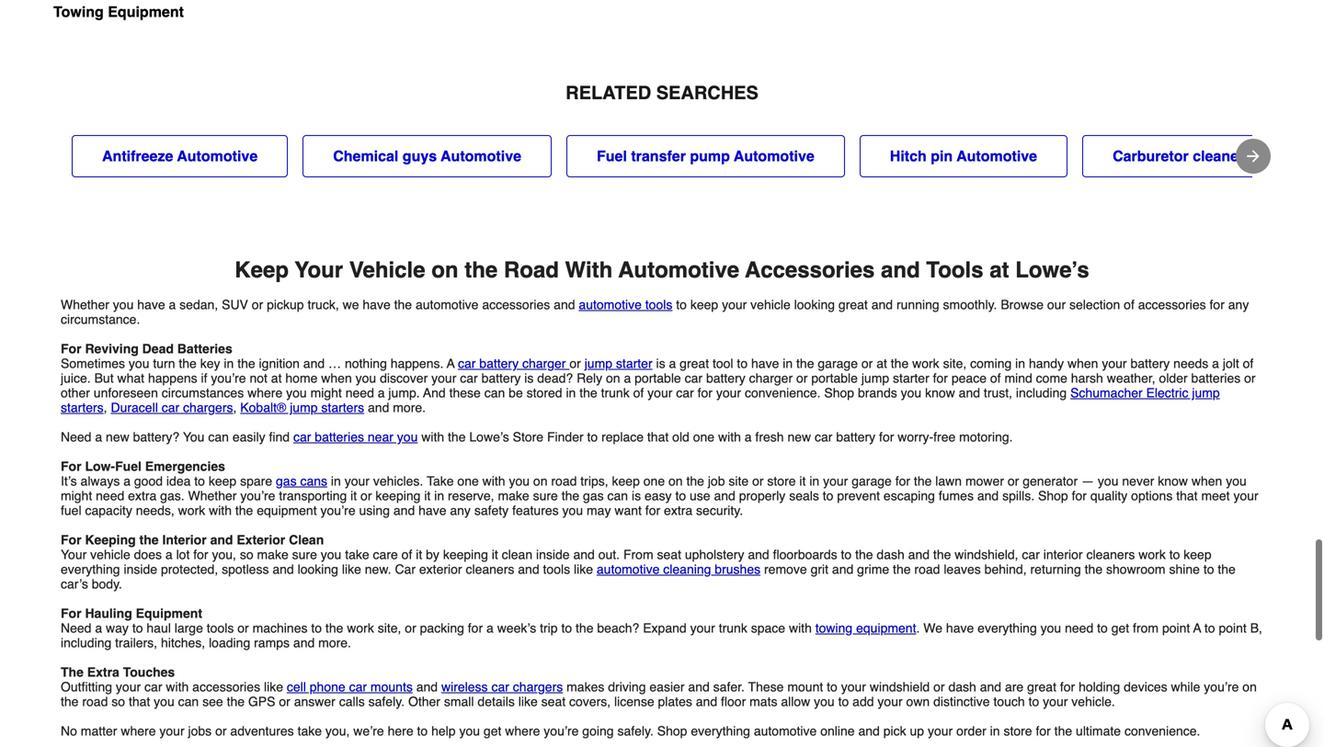 Task type: locate. For each thing, give the bounding box(es) containing it.
at right not
[[271, 371, 282, 386]]

charger
[[522, 356, 566, 371], [749, 371, 793, 386]]

like left new.
[[342, 562, 361, 577]]

when right home
[[321, 371, 352, 386]]

1 horizontal spatial equipment
[[856, 621, 916, 636]]

0 horizontal spatial cleaners
[[466, 562, 514, 577]]

1 horizontal spatial ,
[[233, 401, 237, 415]]

everything inside for keeping the interior and exterior clean your vehicle does a lot for you, so make sure you take care of it by keeping it clean inside and out. from seat upholstery and floorboards to the dash and the windshield, car interior cleaners work to keep everything inside protected, spotless and looking like new. car exterior cleaners and tools like
[[61, 562, 120, 577]]

your inside for keeping the interior and exterior clean your vehicle does a lot for you, so make sure you take care of it by keeping it clean inside and out. from seat upholstery and floorboards to the dash and the windshield, car interior cleaners work to keep everything inside protected, spotless and looking like new. car exterior cleaners and tools like
[[61, 548, 87, 562]]

exterior
[[237, 533, 285, 548]]

vehicles.
[[373, 474, 423, 489]]

chargers
[[183, 401, 233, 415], [513, 680, 563, 695]]

1 vertical spatial take
[[298, 724, 322, 739]]

these
[[748, 680, 784, 695]]

automotive
[[177, 148, 258, 165], [441, 148, 521, 165], [734, 148, 814, 165], [957, 148, 1037, 165], [1248, 148, 1324, 165], [618, 258, 739, 283]]

0 horizontal spatial need
[[96, 489, 124, 504]]

starter
[[616, 356, 653, 371], [893, 371, 929, 386]]

work inside for hauling equipment need a way to haul large tools or machines to the work site, or packing for a week's trip to the beach? expand your trunk space with towing equipment
[[347, 621, 374, 636]]

0 horizontal spatial seat
[[541, 695, 566, 709]]

keep up want
[[612, 474, 640, 489]]

automotive inside chemical guys automotive 'link'
[[441, 148, 521, 165]]

sedan,
[[179, 298, 218, 312]]

accessories for automotive
[[482, 298, 550, 312]]

you
[[113, 298, 134, 312], [129, 356, 149, 371], [356, 371, 376, 386], [286, 386, 307, 401], [901, 386, 922, 401], [397, 430, 418, 445], [509, 474, 530, 489], [1098, 474, 1119, 489], [1226, 474, 1247, 489], [562, 504, 583, 518], [321, 548, 341, 562], [1041, 621, 1061, 636], [154, 695, 174, 709], [814, 695, 835, 709], [459, 724, 480, 739]]

1 horizontal spatial store
[[1004, 724, 1032, 739]]

2 horizontal spatial where
[[505, 724, 540, 739]]

shop inside is a great tool to have in the garage or at the work site, coming in handy when your battery needs a jolt of juice. but what happens if you're not at home when you discover your car battery is dead? rely on a portable car battery charger or portable jump starter for peace of mind come harsh weather, older batteries or other unforeseen circumstances where you might need a jump. and these can be stored in the trunk of your car for your convenience. shop brands you know and trust, including
[[824, 386, 854, 401]]

might inside is a great tool to have in the garage or at the work site, coming in handy when your battery needs a jolt of juice. but what happens if you're not at home when you discover your car battery is dead? rely on a portable car battery charger or portable jump starter for peace of mind come harsh weather, older batteries or other unforeseen circumstances where you might need a jump. and these can be stored in the trunk of your car for your convenience. shop brands you know and trust, including
[[310, 386, 342, 401]]

starters inside "schumacher electric jump starters"
[[61, 401, 104, 415]]

0 vertical spatial convenience.
[[745, 386, 821, 401]]

make inside in your vehicles. take one with you on road trips, keep one on the job site or store it in your garage for the lawn mower or generator — you never know when you might need extra gas. whether you're transporting it or keeping it in reserve, make sure the gas can is easy to use and properly seals to prevent escaping fumes and spills. shop for quality options that meet your fuel capacity needs, work with the equipment you're using and have any safety features you may want for extra security.
[[498, 489, 529, 504]]

so down 'extra'
[[111, 695, 125, 709]]

car battery charger link
[[458, 356, 570, 371]]

from
[[1133, 621, 1159, 636]]

store
[[513, 430, 544, 445]]

of inside 'to keep your vehicle looking great and running smoothly. browse our selection of accessories for any circumstance.'
[[1124, 298, 1135, 312]]

1 vertical spatial make
[[257, 548, 288, 562]]

convenience. up fresh
[[745, 386, 821, 401]]

cleaners right interior
[[1086, 548, 1135, 562]]

0 horizontal spatial shop
[[657, 724, 687, 739]]

whether
[[61, 298, 109, 312], [188, 489, 237, 504]]

lowe's up our on the right of page
[[1015, 258, 1089, 283]]

when right come
[[1068, 356, 1098, 371]]

1 horizontal spatial lowe's
[[1015, 258, 1089, 283]]

gas inside in your vehicles. take one with you on road trips, keep one on the job site or store it in your garage for the lawn mower or generator — you never know when you might need extra gas. whether you're transporting it or keeping it in reserve, make sure the gas can is easy to use and properly seals to prevent escaping fumes and spills. shop for quality options that meet your fuel capacity needs, work with the equipment you're using and have any safety features you may want for extra security.
[[583, 489, 604, 504]]

0 vertical spatial whether
[[61, 298, 109, 312]]

great inside is a great tool to have in the garage or at the work site, coming in handy when your battery needs a jolt of juice. but what happens if you're not at home when you discover your car battery is dead? rely on a portable car battery charger or portable jump starter for peace of mind come harsh weather, older batteries or other unforeseen circumstances where you might need a jump. and these can be stored in the trunk of your car for your convenience. shop brands you know and trust, including
[[680, 356, 709, 371]]

know inside is a great tool to have in the garage or at the work site, coming in handy when your battery needs a jolt of juice. but what happens if you're not at home when you discover your car battery is dead? rely on a portable car battery charger or portable jump starter for peace of mind come harsh weather, older batteries or other unforeseen circumstances where you might need a jump. and these can be stored in the trunk of your car for your convenience. shop brands you know and trust, including
[[925, 386, 955, 401]]

0 horizontal spatial fuel
[[115, 459, 141, 474]]

leaves
[[944, 562, 981, 577]]

for inside for keeping the interior and exterior clean your vehicle does a lot for you, so make sure you take care of it by keeping it clean inside and out. from seat upholstery and floorboards to the dash and the windshield, car interior cleaners work to keep everything inside protected, spotless and looking like new. car exterior cleaners and tools like
[[61, 533, 81, 548]]

0 vertical spatial need
[[61, 430, 91, 445]]

or left jump starter link
[[570, 356, 581, 371]]

make right reserve,
[[498, 489, 529, 504]]

your down "tool"
[[716, 386, 741, 401]]

beach?
[[597, 621, 639, 636]]

1 vertical spatial chargers
[[513, 680, 563, 695]]

jump inside is a great tool to have in the garage or at the work site, coming in handy when your battery needs a jolt of juice. but what happens if you're not at home when you discover your car battery is dead? rely on a portable car battery charger or portable jump starter for peace of mind come harsh weather, older batteries or other unforeseen circumstances where you might need a jump. and these can be stored in the trunk of your car for your convenience. shop brands you know and trust, including
[[861, 371, 889, 386]]

seat left makes
[[541, 695, 566, 709]]

1 vertical spatial including
[[61, 636, 112, 651]]

accessories up needs on the right top of page
[[1138, 298, 1206, 312]]

0 horizontal spatial batteries
[[315, 430, 364, 445]]

jobs
[[188, 724, 212, 739]]

1 horizontal spatial vehicle
[[750, 298, 791, 312]]

keep
[[690, 298, 718, 312], [209, 474, 237, 489], [612, 474, 640, 489], [1184, 548, 1212, 562]]

1 horizontal spatial shop
[[824, 386, 854, 401]]

in inside for reviving dead batteries sometimes you turn the key in the ignition and … nothing happens. a car battery charger or jump starter
[[224, 356, 234, 371]]

2 horizontal spatial tools
[[645, 298, 673, 312]]

your up old
[[647, 386, 673, 401]]

wireless
[[441, 680, 488, 695]]

and left …
[[303, 356, 325, 371]]

0 horizontal spatial when
[[321, 371, 352, 386]]

we
[[923, 621, 943, 636]]

care
[[373, 548, 398, 562]]

0 vertical spatial take
[[345, 548, 369, 562]]

0 horizontal spatial more.
[[318, 636, 351, 651]]

gps
[[248, 695, 275, 709]]

automotive tools link
[[579, 298, 673, 312]]

on right rely
[[606, 371, 620, 386]]

with
[[565, 258, 613, 283]]

looking down clean
[[298, 562, 338, 577]]

plates
[[658, 695, 692, 709]]

0 horizontal spatial accessories
[[192, 680, 260, 695]]

to right the are
[[1029, 695, 1039, 709]]

pump
[[690, 148, 730, 165]]

idea
[[166, 474, 191, 489]]

brushes
[[715, 562, 761, 577]]

1 horizontal spatial sure
[[533, 489, 558, 504]]

keep inside 'for low-fuel emergencies it's always a good idea to keep spare gas cans'
[[209, 474, 237, 489]]

0 vertical spatial a
[[447, 356, 455, 371]]

starters up car batteries near you link
[[321, 401, 364, 415]]

large
[[174, 621, 203, 636]]

1 starters from the left
[[61, 401, 104, 415]]

1 horizontal spatial chargers
[[513, 680, 563, 695]]

and left pick
[[858, 724, 880, 739]]

1 vertical spatial shop
[[1038, 489, 1068, 504]]

1 vertical spatial a
[[1193, 621, 1201, 636]]

and right using
[[393, 504, 415, 518]]

or right own
[[933, 680, 945, 695]]

0 vertical spatial might
[[310, 386, 342, 401]]

0 horizontal spatial great
[[680, 356, 709, 371]]

for inside for reviving dead batteries sometimes you turn the key in the ignition and … nothing happens. a car battery charger or jump starter
[[61, 342, 81, 356]]

a
[[169, 298, 176, 312], [669, 356, 676, 371], [1212, 356, 1219, 371], [624, 371, 631, 386], [378, 386, 385, 401], [95, 430, 102, 445], [745, 430, 752, 445], [123, 474, 131, 489], [165, 548, 173, 562], [95, 621, 102, 636], [486, 621, 494, 636]]

to
[[676, 298, 687, 312], [737, 356, 748, 371], [587, 430, 598, 445], [194, 474, 205, 489], [675, 489, 686, 504], [823, 489, 833, 504], [841, 548, 852, 562], [1169, 548, 1180, 562], [1203, 562, 1214, 577], [132, 621, 143, 636], [311, 621, 322, 636], [561, 621, 572, 636], [1097, 621, 1108, 636], [1204, 621, 1215, 636], [827, 680, 838, 695], [838, 695, 849, 709], [1029, 695, 1039, 709], [417, 724, 428, 739]]

on down the b,
[[1243, 680, 1257, 695]]

in left prevent
[[809, 474, 819, 489]]

to inside is a great tool to have in the garage or at the work site, coming in handy when your battery needs a jolt of juice. but what happens if you're not at home when you discover your car battery is dead? rely on a portable car battery charger or portable jump starter for peace of mind come harsh weather, older batteries or other unforeseen circumstances where you might need a jump. and these can be stored in the trunk of your car for your convenience. shop brands you know and trust, including
[[737, 356, 748, 371]]

use
[[690, 489, 710, 504]]

take inside for keeping the interior and exterior clean your vehicle does a lot for you, so make sure you take care of it by keeping it clean inside and out. from seat upholstery and floorboards to the dash and the windshield, car interior cleaners work to keep everything inside protected, spotless and looking like new. car exterior cleaners and tools like
[[345, 548, 369, 562]]

car inside for keeping the interior and exterior clean your vehicle does a lot for you, so make sure you take care of it by keeping it clean inside and out. from seat upholstery and floorboards to the dash and the windshield, car interior cleaners work to keep everything inside protected, spotless and looking like new. car exterior cleaners and tools like
[[1022, 548, 1040, 562]]

garage up 'brands'
[[818, 356, 858, 371]]

1 vertical spatial site,
[[378, 621, 401, 636]]

1 horizontal spatial road
[[551, 474, 577, 489]]

is right be
[[524, 371, 534, 386]]

know
[[925, 386, 955, 401], [1158, 474, 1188, 489]]

a inside for reviving dead batteries sometimes you turn the key in the ignition and … nothing happens. a car battery charger or jump starter
[[447, 356, 455, 371]]

1 horizontal spatial including
[[1016, 386, 1067, 401]]

of left mind
[[990, 371, 1001, 386]]

pick
[[883, 724, 906, 739]]

with down 'for low-fuel emergencies it's always a good idea to keep spare gas cans'
[[209, 504, 232, 518]]

need inside the . we have everything you need to get from point a to point b, including trailers, hitches, loading ramps and more.
[[1065, 621, 1094, 636]]

other
[[408, 695, 440, 709]]

1 horizontal spatial make
[[498, 489, 529, 504]]

cell
[[287, 680, 306, 695]]

automotive right pump
[[734, 148, 814, 165]]

for inside 'to keep your vehicle looking great and running smoothly. browse our selection of accessories for any circumstance.'
[[1210, 298, 1225, 312]]

1 horizontal spatial tools
[[543, 562, 570, 577]]

to right 'mount' at the bottom
[[827, 680, 838, 695]]

0 horizontal spatial sure
[[292, 548, 317, 562]]

work up cell phone car mounts link at the left bottom of the page
[[347, 621, 374, 636]]

shop inside in your vehicles. take one with you on road trips, keep one on the job site or store it in your garage for the lawn mower or generator — you never know when you might need extra gas. whether you're transporting it or keeping it in reserve, make sure the gas can is easy to use and properly seals to prevent escaping fumes and spills. shop for quality options that meet your fuel capacity needs, work with the equipment you're using and have any safety features you may want for extra security.
[[1038, 489, 1068, 504]]

0 vertical spatial great
[[839, 298, 868, 312]]

3 for from the top
[[61, 533, 81, 548]]

for inside makes driving easier and safer. these mount to your windshield or dash and are great for holding devices while you're on the road so that you can see the gps or answer calls safely. other small details like seat covers, license plates and floor mats allow you to add your own distinctive touch to your vehicle.
[[1060, 680, 1075, 695]]

carburetor
[[1113, 148, 1189, 165]]

and down exterior
[[272, 562, 294, 577]]

0 vertical spatial make
[[498, 489, 529, 504]]

b,
[[1250, 621, 1262, 636]]

for for for hauling equipment need a way to haul large tools or machines to the work site, or packing for a week's trip to the beach? expand your trunk space with towing equipment
[[61, 606, 81, 621]]

0 vertical spatial including
[[1016, 386, 1067, 401]]

seat inside for keeping the interior and exterior clean your vehicle does a lot for you, so make sure you take care of it by keeping it clean inside and out. from seat upholstery and floorboards to the dash and the windshield, car interior cleaners work to keep everything inside protected, spotless and looking like new. car exterior cleaners and tools like
[[657, 548, 681, 562]]

the right the shine
[[1218, 562, 1236, 577]]

or left vehicles.
[[360, 489, 372, 504]]

a left lot
[[165, 548, 173, 562]]

dash
[[877, 548, 905, 562], [948, 680, 976, 695]]

and left running
[[871, 298, 893, 312]]

extra left gas.
[[128, 489, 157, 504]]

0 horizontal spatial vehicle
[[90, 548, 130, 562]]

cleaner
[[1193, 148, 1244, 165]]

keeping inside in your vehicles. take one with you on road trips, keep one on the job site or store it in your garage for the lawn mower or generator — you never know when you might need extra gas. whether you're transporting it or keeping it in reserve, make sure the gas can is easy to use and properly seals to prevent escaping fumes and spills. shop for quality options that meet your fuel capacity needs, work with the equipment you're using and have any safety features you may want for extra security.
[[376, 489, 421, 504]]

car up these
[[458, 356, 476, 371]]

0 horizontal spatial know
[[925, 386, 955, 401]]

1 for from the top
[[61, 342, 81, 356]]

0 horizontal spatial make
[[257, 548, 288, 562]]

charger inside is a great tool to have in the garage or at the work site, coming in handy when your battery needs a jolt of juice. but what happens if you're not at home when you discover your car battery is dead? rely on a portable car battery charger or portable jump starter for peace of mind come harsh weather, older batteries or other unforeseen circumstances where you might need a jump. and these can be stored in the trunk of your car for your convenience. shop brands you know and trust, including
[[749, 371, 793, 386]]

accessories inside the extra touches outfitting your car with accessories like cell phone car mounts and wireless car chargers
[[192, 680, 260, 695]]

equipment right towing
[[108, 3, 184, 20]]

1 vertical spatial sure
[[292, 548, 317, 562]]

and right upholstery at the bottom of page
[[748, 548, 769, 562]]

2 for from the top
[[61, 459, 81, 474]]

fresh
[[755, 430, 784, 445]]

keep down meet
[[1184, 548, 1212, 562]]

not
[[250, 371, 268, 386]]

on inside is a great tool to have in the garage or at the work site, coming in handy when your battery needs a jolt of juice. but what happens if you're not at home when you discover your car battery is dead? rely on a portable car battery charger or portable jump starter for peace of mind come harsh weather, older batteries or other unforeseen circumstances where you might need a jump. and these can be stored in the trunk of your car for your convenience. shop brands you know and trust, including
[[606, 371, 620, 386]]

work left peace
[[912, 356, 939, 371]]

2 horizontal spatial need
[[1065, 621, 1094, 636]]

1 vertical spatial tools
[[543, 562, 570, 577]]

your
[[722, 298, 747, 312], [1102, 356, 1127, 371], [431, 371, 456, 386], [647, 386, 673, 401], [716, 386, 741, 401], [345, 474, 370, 489], [823, 474, 848, 489], [1234, 489, 1259, 504], [690, 621, 715, 636], [116, 680, 141, 695], [841, 680, 866, 695], [878, 695, 903, 709], [1043, 695, 1068, 709], [159, 724, 184, 739], [928, 724, 953, 739]]

0 horizontal spatial convenience.
[[745, 386, 821, 401]]

0 horizontal spatial dash
[[877, 548, 905, 562]]

where right matter
[[121, 724, 156, 739]]

fuel
[[61, 504, 81, 518]]

stored
[[527, 386, 562, 401]]

using
[[359, 504, 390, 518]]

0 horizontal spatial safely.
[[368, 695, 405, 709]]

car
[[458, 356, 476, 371], [460, 371, 478, 386], [685, 371, 703, 386], [676, 386, 694, 401], [162, 401, 179, 415], [293, 430, 311, 445], [815, 430, 833, 445], [1022, 548, 1040, 562], [144, 680, 162, 695], [349, 680, 367, 695], [491, 680, 509, 695]]

need down low-
[[96, 489, 124, 504]]

1 horizontal spatial more.
[[393, 401, 426, 415]]

0 vertical spatial equipment
[[257, 504, 317, 518]]

keep inside in your vehicles. take one with you on road trips, keep one on the job site or store it in your garage for the lawn mower or generator — you never know when you might need extra gas. whether you're transporting it or keeping it in reserve, make sure the gas can is easy to use and properly seals to prevent escaping fumes and spills. shop for quality options that meet your fuel capacity needs, work with the equipment you're using and have any safety features you may want for extra security.
[[612, 474, 640, 489]]

grime
[[857, 562, 889, 577]]

0 horizontal spatial starters
[[61, 401, 104, 415]]

of down jump starter link
[[633, 386, 644, 401]]

extra
[[128, 489, 157, 504], [664, 504, 693, 518]]

antifreeze automotive link
[[72, 135, 288, 178]]

whether right gas.
[[188, 489, 237, 504]]

2 point from the left
[[1219, 621, 1247, 636]]

0 horizontal spatial take
[[298, 724, 322, 739]]

near
[[368, 430, 393, 445]]

gas left want
[[583, 489, 604, 504]]

0 horizontal spatial a
[[447, 356, 455, 371]]

accessories inside 'to keep your vehicle looking great and running smoothly. browse our selection of accessories for any circumstance.'
[[1138, 298, 1206, 312]]

selection
[[1069, 298, 1120, 312]]

1 portable from the left
[[635, 371, 681, 386]]

1 horizontal spatial keeping
[[443, 548, 488, 562]]

store down touch
[[1004, 724, 1032, 739]]

trunk inside for hauling equipment need a way to haul large tools or machines to the work site, or packing for a week's trip to the beach? expand your trunk space with towing equipment
[[719, 621, 747, 636]]

like
[[342, 562, 361, 577], [574, 562, 593, 577], [264, 680, 283, 695], [518, 695, 538, 709]]

safely.
[[368, 695, 405, 709], [617, 724, 654, 739]]

1 horizontal spatial batteries
[[1191, 371, 1241, 386]]

1 vertical spatial seat
[[541, 695, 566, 709]]

add
[[853, 695, 874, 709]]

0 horizontal spatial portable
[[635, 371, 681, 386]]

0 horizontal spatial gas
[[276, 474, 297, 489]]

equipment inside towing equipment link
[[108, 3, 184, 20]]

where inside is a great tool to have in the garage or at the work site, coming in handy when your battery needs a jolt of juice. but what happens if you're not at home when you discover your car battery is dead? rely on a portable car battery charger or portable jump starter for peace of mind come harsh weather, older batteries or other unforeseen circumstances where you might need a jump. and these can be stored in the trunk of your car for your convenience. shop brands you know and trust, including
[[247, 386, 283, 401]]

machines
[[252, 621, 308, 636]]

by
[[426, 548, 439, 562]]

keep down keep your vehicle on the road with automotive accessories and tools at lowe's
[[690, 298, 718, 312]]

jump starter link
[[585, 356, 653, 371]]

automotive right antifreeze
[[177, 148, 258, 165]]

1 horizontal spatial dash
[[948, 680, 976, 695]]

a left the way
[[95, 621, 102, 636]]

1 horizontal spatial at
[[876, 356, 887, 371]]

1 horizontal spatial portable
[[811, 371, 858, 386]]

0 horizontal spatial trunk
[[601, 386, 630, 401]]

—
[[1081, 474, 1094, 489]]

you inside for reviving dead batteries sometimes you turn the key in the ignition and … nothing happens. a car battery charger or jump starter
[[129, 356, 149, 371]]

for for for reviving dead batteries sometimes you turn the key in the ignition and … nothing happens. a car battery charger or jump starter
[[61, 342, 81, 356]]

0 vertical spatial everything
[[61, 562, 120, 577]]

calls
[[339, 695, 365, 709]]

equipment inside for hauling equipment need a way to haul large tools or machines to the work site, or packing for a week's trip to the beach? expand your trunk space with towing equipment
[[136, 606, 202, 621]]

might down …
[[310, 386, 342, 401]]

happens.
[[391, 356, 444, 371]]

0 horizontal spatial keeping
[[376, 489, 421, 504]]

with
[[421, 430, 444, 445], [718, 430, 741, 445], [482, 474, 505, 489], [209, 504, 232, 518], [789, 621, 812, 636], [166, 680, 189, 695]]

fuel inside 'for low-fuel emergencies it's always a good idea to keep spare gas cans'
[[115, 459, 141, 474]]

2 horizontal spatial that
[[1176, 489, 1198, 504]]

0 vertical spatial more.
[[393, 401, 426, 415]]

you're right if
[[211, 371, 246, 386]]

when
[[1068, 356, 1098, 371], [321, 371, 352, 386], [1192, 474, 1222, 489]]

your inside 'to keep your vehicle looking great and running smoothly. browse our selection of accessories for any circumstance.'
[[722, 298, 747, 312]]

starter inside is a great tool to have in the garage or at the work site, coming in handy when your battery needs a jolt of juice. but what happens if you're not at home when you discover your car battery is dead? rely on a portable car battery charger or portable jump starter for peace of mind come harsh weather, older batteries or other unforeseen circumstances where you might need a jump. and these can be stored in the trunk of your car for your convenience. shop brands you know and trust, including
[[893, 371, 929, 386]]

2 need from the top
[[61, 621, 91, 636]]

1 vertical spatial looking
[[298, 562, 338, 577]]

sure right exterior
[[292, 548, 317, 562]]

work inside is a great tool to have in the garage or at the work site, coming in handy when your battery needs a jolt of juice. but what happens if you're not at home when you discover your car battery is dead? rely on a portable car battery charger or portable jump starter for peace of mind come harsh weather, older batteries or other unforeseen circumstances where you might need a jump. and these can be stored in the trunk of your car for your convenience. shop brands you know and trust, including
[[912, 356, 939, 371]]

keep your vehicle on the road with automotive accessories and tools at lowe's
[[235, 258, 1089, 283]]

car inside for reviving dead batteries sometimes you turn the key in the ignition and … nothing happens. a car battery charger or jump starter
[[458, 356, 476, 371]]

own
[[906, 695, 930, 709]]

1 vertical spatial need
[[61, 621, 91, 636]]

0 vertical spatial need
[[345, 386, 374, 401]]

1 horizontal spatial charger
[[749, 371, 793, 386]]

to left the b,
[[1204, 621, 1215, 636]]

0 horizontal spatial chargers
[[183, 401, 233, 415]]

1 vertical spatial that
[[1176, 489, 1198, 504]]

you're inside is a great tool to have in the garage or at the work site, coming in handy when your battery needs a jolt of juice. but what happens if you're not at home when you discover your car battery is dead? rely on a portable car battery charger or portable jump starter for peace of mind come harsh weather, older batteries or other unforeseen circumstances where you might need a jump. and these can be stored in the trunk of your car for your convenience. shop brands you know and trust, including
[[211, 371, 246, 386]]

0 horizontal spatial including
[[61, 636, 112, 651]]

1 vertical spatial lowe's
[[469, 430, 509, 445]]

0 horizontal spatial store
[[767, 474, 796, 489]]

1 horizontal spatial fuel
[[597, 148, 627, 165]]

take left the care
[[345, 548, 369, 562]]

you left "turn"
[[129, 356, 149, 371]]

need up holding
[[1065, 621, 1094, 636]]

keeping right by
[[443, 548, 488, 562]]

you're inside makes driving easier and safer. these mount to your windshield or dash and are great for holding devices while you're on the road so that you can see the gps or answer calls safely. other small details like seat covers, license plates and floor mats allow you to add your own distinctive touch to your vehicle.
[[1204, 680, 1239, 695]]

1 horizontal spatial seat
[[657, 548, 681, 562]]

what
[[117, 371, 144, 386]]

a left week's
[[486, 621, 494, 636]]

and
[[423, 386, 446, 401]]

1 need from the top
[[61, 430, 91, 445]]

make
[[498, 489, 529, 504], [257, 548, 288, 562]]

inside right "clean"
[[536, 548, 570, 562]]

site, inside for hauling equipment need a way to haul large tools or machines to the work site, or packing for a week's trip to the beach? expand your trunk space with towing equipment
[[378, 621, 401, 636]]

can inside in your vehicles. take one with you on road trips, keep one on the job site or store it in your garage for the lawn mower or generator — you never know when you might need extra gas. whether you're transporting it or keeping it in reserve, make sure the gas can is easy to use and properly seals to prevent escaping fumes and spills. shop for quality options that meet your fuel capacity needs, work with the equipment you're using and have any safety features you may want for extra security.
[[607, 489, 628, 504]]

everything inside the . we have everything you need to get from point a to point b, including trailers, hitches, loading ramps and more.
[[978, 621, 1037, 636]]

battery inside for reviving dead batteries sometimes you turn the key in the ignition and … nothing happens. a car battery charger or jump starter
[[479, 356, 519, 371]]

including down the handy
[[1016, 386, 1067, 401]]

road inside in your vehicles. take one with you on road trips, keep one on the job site or store it in your garage for the lawn mower or generator — you never know when you might need extra gas. whether you're transporting it or keeping it in reserve, make sure the gas can is easy to use and properly seals to prevent escaping fumes and spills. shop for quality options that meet your fuel capacity needs, work with the equipment you're using and have any safety features you may want for extra security.
[[551, 474, 577, 489]]

need down nothing
[[345, 386, 374, 401]]

great
[[839, 298, 868, 312], [680, 356, 709, 371], [1027, 680, 1057, 695]]

1 horizontal spatial trunk
[[719, 621, 747, 636]]

might
[[310, 386, 342, 401], [61, 489, 92, 504]]

the extra touches outfitting your car with accessories like cell phone car mounts and wireless car chargers
[[61, 665, 563, 695]]

2 horizontal spatial everything
[[978, 621, 1037, 636]]

kobalt® jump starters link
[[240, 401, 364, 415]]

automotive
[[416, 298, 479, 312], [579, 298, 642, 312], [597, 562, 660, 577], [754, 724, 817, 739]]

2 portable from the left
[[811, 371, 858, 386]]

and down features
[[518, 562, 539, 577]]

automotive inside hitch pin automotive link
[[957, 148, 1037, 165]]

to right 'showroom' on the bottom of page
[[1169, 548, 1180, 562]]

your up car's
[[61, 548, 87, 562]]

or right jolt
[[1244, 371, 1256, 386]]

more.
[[393, 401, 426, 415], [318, 636, 351, 651]]

you inside for keeping the interior and exterior clean your vehicle does a lot for you, so make sure you take care of it by keeping it clean inside and out. from seat upholstery and floorboards to the dash and the windshield, car interior cleaners work to keep everything inside protected, spotless and looking like new. car exterior cleaners and tools like
[[321, 548, 341, 562]]

automotive inside 'fuel transfer pump automotive' link
[[734, 148, 814, 165]]

0 vertical spatial road
[[551, 474, 577, 489]]

convenience. down the devices
[[1125, 724, 1200, 739]]

dead?
[[537, 371, 573, 386]]

take down answer
[[298, 724, 322, 739]]

1 horizontal spatial might
[[310, 386, 342, 401]]

2 horizontal spatial when
[[1192, 474, 1222, 489]]

automotive right pin on the top right
[[957, 148, 1037, 165]]

chargers inside the extra touches outfitting your car with accessories like cell phone car mounts and wireless car chargers
[[513, 680, 563, 695]]

1 horizontal spatial when
[[1068, 356, 1098, 371]]

a right rely
[[624, 371, 631, 386]]

1 horizontal spatial accessories
[[482, 298, 550, 312]]

does
[[134, 548, 162, 562]]

in right cans
[[331, 474, 341, 489]]

and inside the . we have everything you need to get from point a to point b, including trailers, hitches, loading ramps and more.
[[293, 636, 315, 651]]

1 vertical spatial fuel
[[115, 459, 141, 474]]

extra
[[87, 665, 119, 680]]

for inside for hauling equipment need a way to haul large tools or machines to the work site, or packing for a week's trip to the beach? expand your trunk space with towing equipment
[[61, 606, 81, 621]]

duracell car chargers link
[[111, 401, 233, 415]]

everything down keeping on the bottom left of page
[[61, 562, 120, 577]]

the left windshield,
[[933, 548, 951, 562]]

trunk inside is a great tool to have in the garage or at the work site, coming in handy when your battery needs a jolt of juice. but what happens if you're not at home when you discover your car battery is dead? rely on a portable car battery charger or portable jump starter for peace of mind come harsh weather, older batteries or other unforeseen circumstances where you might need a jump. and these can be stored in the trunk of your car for your convenience. shop brands you know and trust, including
[[601, 386, 630, 401]]

and inside 'to keep your vehicle looking great and running smoothly. browse our selection of accessories for any circumstance.'
[[871, 298, 893, 312]]

sure left trips,
[[533, 489, 558, 504]]

for inside 'for low-fuel emergencies it's always a good idea to keep spare gas cans'
[[61, 459, 81, 474]]

to down keep your vehicle on the road with automotive accessories and tools at lowe's
[[676, 298, 687, 312]]

you, left the 'we're'
[[325, 724, 350, 739]]

you down returning
[[1041, 621, 1061, 636]]

car down happens
[[162, 401, 179, 415]]

the left road
[[465, 258, 498, 283]]

starter inside for reviving dead batteries sometimes you turn the key in the ignition and … nothing happens. a car battery charger or jump starter
[[616, 356, 653, 371]]

you inside the . we have everything you need to get from point a to point b, including trailers, hitches, loading ramps and more.
[[1041, 621, 1061, 636]]

browse
[[1001, 298, 1044, 312]]

old
[[672, 430, 689, 445]]

1 vertical spatial need
[[96, 489, 124, 504]]

duracell
[[111, 401, 158, 415]]

starters
[[61, 401, 104, 415], [321, 401, 364, 415]]

any inside 'to keep your vehicle looking great and running smoothly. browse our selection of accessories for any circumstance.'
[[1228, 298, 1249, 312]]

you left may
[[562, 504, 583, 518]]

jump inside for reviving dead batteries sometimes you turn the key in the ignition and … nothing happens. a car battery charger or jump starter
[[585, 356, 612, 371]]

4 for from the top
[[61, 606, 81, 621]]

options
[[1131, 489, 1173, 504]]

whether inside in your vehicles. take one with you on road trips, keep one on the job site or store it in your garage for the lawn mower or generator — you never know when you might need extra gas. whether you're transporting it or keeping it in reserve, make sure the gas can is easy to use and properly seals to prevent escaping fumes and spills. shop for quality options that meet your fuel capacity needs, work with the equipment you're using and have any safety features you may want for extra security.
[[188, 489, 237, 504]]

any left safety
[[450, 504, 471, 518]]

great inside makes driving easier and safer. these mount to your windshield or dash and are great for holding devices while you're on the road so that you can see the gps or answer calls safely. other small details like seat covers, license plates and floor mats allow you to add your own distinctive touch to your vehicle.
[[1027, 680, 1057, 695]]

a right from
[[1193, 621, 1201, 636]]

vehicle inside 'to keep your vehicle looking great and running smoothly. browse our selection of accessories for any circumstance.'
[[750, 298, 791, 312]]

0 horizontal spatial looking
[[298, 562, 338, 577]]

0 vertical spatial store
[[767, 474, 796, 489]]

of
[[1124, 298, 1135, 312], [1243, 356, 1254, 371], [990, 371, 1001, 386], [633, 386, 644, 401], [402, 548, 412, 562]]

0 vertical spatial dash
[[877, 548, 905, 562]]

safely. down license
[[617, 724, 654, 739]]

a up "schumacher electric jump starters"
[[669, 356, 676, 371]]

dash inside makes driving easier and safer. these mount to your windshield or dash and are great for holding devices while you're on the road so that you can see the gps or answer calls safely. other small details like seat covers, license plates and floor mats allow you to add your own distinctive touch to your vehicle.
[[948, 680, 976, 695]]

and inside is a great tool to have in the garage or at the work site, coming in handy when your battery needs a jolt of juice. but what happens if you're not at home when you discover your car battery is dead? rely on a portable car battery charger or portable jump starter for peace of mind come harsh weather, older batteries or other unforeseen circumstances where you might need a jump. and these can be stored in the trunk of your car for your convenience. shop brands you know and trust, including
[[959, 386, 980, 401]]

great down accessories
[[839, 298, 868, 312]]

tools right "clean"
[[543, 562, 570, 577]]

you're right while
[[1204, 680, 1239, 695]]

1 vertical spatial you,
[[325, 724, 350, 739]]



Task type: describe. For each thing, give the bounding box(es) containing it.
lot
[[176, 548, 190, 562]]

the left if
[[179, 356, 197, 371]]

get inside the . we have everything you need to get from point a to point b, including trailers, hitches, loading ramps and more.
[[1111, 621, 1129, 636]]

you up features
[[509, 474, 530, 489]]

fumes
[[939, 489, 974, 504]]

your right up
[[928, 724, 953, 739]]

know inside in your vehicles. take one with you on road trips, keep one on the job site or store it in your garage for the lawn mower or generator — you never know when you might need extra gas. whether you're transporting it or keeping it in reserve, make sure the gas can is easy to use and properly seals to prevent escaping fumes and spills. shop for quality options that meet your fuel capacity needs, work with the equipment you're using and have any safety features you may want for extra security.
[[1158, 474, 1188, 489]]

0 horizontal spatial inside
[[124, 562, 157, 577]]

when inside in your vehicles. take one with you on road trips, keep one on the job site or store it in your garage for the lawn mower or generator — you never know when you might need extra gas. whether you're transporting it or keeping it in reserve, make sure the gas can is easy to use and properly seals to prevent escaping fumes and spills. shop for quality options that meet your fuel capacity needs, work with the equipment you're using and have any safety features you may want for extra security.
[[1192, 474, 1222, 489]]

on right vehicle
[[431, 258, 458, 283]]

or right suv
[[252, 298, 263, 312]]

arrow right image
[[1244, 147, 1263, 166]]

automotive inside carburetor cleaner automotive link
[[1248, 148, 1324, 165]]

towing equipment link
[[53, 0, 184, 36]]

charger inside for reviving dead batteries sometimes you turn the key in the ignition and … nothing happens. a car battery charger or jump starter
[[522, 356, 566, 371]]

low-
[[85, 459, 115, 474]]

emergencies
[[145, 459, 225, 474]]

it right properly
[[799, 474, 806, 489]]

job
[[708, 474, 725, 489]]

clean
[[502, 548, 533, 562]]

1 horizontal spatial inside
[[536, 548, 570, 562]]

in left rely
[[566, 386, 576, 401]]

upholstery
[[685, 548, 744, 562]]

to right trip
[[561, 621, 572, 636]]

to inside 'to keep your vehicle looking great and running smoothly. browse our selection of accessories for any circumstance.'
[[676, 298, 687, 312]]

including inside is a great tool to have in the garage or at the work site, coming in handy when your battery needs a jolt of juice. but what happens if you're not at home when you discover your car battery is dead? rely on a portable car battery charger or portable jump starter for peace of mind come harsh weather, older batteries or other unforeseen circumstances where you might need a jump. and these can be stored in the trunk of your car for your convenience. shop brands you know and trust, including
[[1016, 386, 1067, 401]]

can inside makes driving easier and safer. these mount to your windshield or dash and are great for holding devices while you're on the road so that you can see the gps or answer calls safely. other small details like seat covers, license plates and floor mats allow you to add your own distinctive touch to your vehicle.
[[178, 695, 199, 709]]

in right order
[[990, 724, 1000, 739]]

always
[[80, 474, 120, 489]]

more. inside the . we have everything you need to get from point a to point b, including trailers, hitches, loading ramps and more.
[[318, 636, 351, 651]]

1 vertical spatial batteries
[[315, 430, 364, 445]]

2 , from the left
[[233, 401, 237, 415]]

tools inside for keeping the interior and exterior clean your vehicle does a lot for you, so make sure you take care of it by keeping it clean inside and out. from seat upholstery and floorboards to the dash and the windshield, car interior cleaners work to keep everything inside protected, spotless and looking like new. car exterior cleaners and tools like
[[543, 562, 570, 577]]

.
[[916, 621, 920, 636]]

0 horizontal spatial extra
[[128, 489, 157, 504]]

convenience. inside is a great tool to have in the garage or at the work site, coming in handy when your battery needs a jolt of juice. but what happens if you're not at home when you discover your car battery is dead? rely on a portable car battery charger or portable jump starter for peace of mind come harsh weather, older batteries or other unforeseen circumstances where you might need a jump. and these can be stored in the trunk of your car for your convenience. shop brands you know and trust, including
[[745, 386, 821, 401]]

garage inside is a great tool to have in the garage or at the work site, coming in handy when your battery needs a jolt of juice. but what happens if you're not at home when you discover your car battery is dead? rely on a portable car battery charger or portable jump starter for peace of mind come harsh weather, older batteries or other unforeseen circumstances where you might need a jump. and these can be stored in the trunk of your car for your convenience. shop brands you know and trust, including
[[818, 356, 858, 371]]

or right gps at bottom
[[279, 695, 290, 709]]

to right the way
[[132, 621, 143, 636]]

0 vertical spatial chargers
[[183, 401, 233, 415]]

car right and
[[460, 371, 478, 386]]

security.
[[696, 504, 743, 518]]

for low-fuel emergencies it's always a good idea to keep spare gas cans
[[61, 459, 327, 489]]

coming
[[970, 356, 1012, 371]]

road inside remove grit and grime the road leaves behind, returning the showroom shine to the car's body.
[[914, 562, 940, 577]]

your up using
[[345, 474, 370, 489]]

keep inside 'to keep your vehicle looking great and running smoothly. browse our selection of accessories for any circumstance.'
[[690, 298, 718, 312]]

the down needs,
[[139, 533, 159, 548]]

2 horizontal spatial one
[[693, 430, 715, 445]]

your right add in the bottom right of the page
[[878, 695, 903, 709]]

with left fresh
[[718, 430, 741, 445]]

make inside for keeping the interior and exterior clean your vehicle does a lot for you, so make sure you take care of it by keeping it clean inside and out. from seat upholstery and floorboards to the dash and the windshield, car interior cleaners work to keep everything inside protected, spotless and looking like new. car exterior cleaners and tools like
[[257, 548, 288, 562]]

and left floor
[[696, 695, 717, 709]]

looking inside for keeping the interior and exterior clean your vehicle does a lot for you, so make sure you take care of it by keeping it clean inside and out. from seat upholstery and floorboards to the dash and the windshield, car interior cleaners work to keep everything inside protected, spotless and looking like new. car exterior cleaners and tools like
[[298, 562, 338, 577]]

the left job
[[686, 474, 704, 489]]

keeping inside for keeping the interior and exterior clean your vehicle does a lot for you, so make sure you take care of it by keeping it clean inside and out. from seat upholstery and floorboards to the dash and the windshield, car interior cleaners work to keep everything inside protected, spotless and looking like new. car exterior cleaners and tools like
[[443, 548, 488, 562]]

it right vehicles.
[[424, 489, 431, 504]]

with inside the extra touches outfitting your car with accessories like cell phone car mounts and wireless car chargers
[[166, 680, 189, 695]]

gas.
[[160, 489, 184, 504]]

can inside is a great tool to have in the garage or at the work site, coming in handy when your battery needs a jolt of juice. but what happens if you're not at home when you discover your car battery is dead? rely on a portable car battery charger or portable jump starter for peace of mind come harsh weather, older batteries or other unforeseen circumstances where you might need a jump. and these can be stored in the trunk of your car for your convenience. shop brands you know and trust, including
[[484, 386, 505, 401]]

for for for keeping the interior and exterior clean your vehicle does a lot for you, so make sure you take care of it by keeping it clean inside and out. from seat upholstery and floorboards to the dash and the windshield, car interior cleaners work to keep everything inside protected, spotless and looking like new. car exterior cleaners and tools like
[[61, 533, 81, 548]]

the up no
[[61, 695, 79, 709]]

the left beach?
[[576, 621, 594, 636]]

any inside in your vehicles. take one with you on road trips, keep one on the job site or store it in your garage for the lawn mower or generator — you never know when you might need extra gas. whether you're transporting it or keeping it in reserve, make sure the gas can is easy to use and properly seals to prevent escaping fumes and spills. shop for quality options that meet your fuel capacity needs, work with the equipment you're using and have any safety features you may want for extra security.
[[450, 504, 471, 518]]

makes
[[567, 680, 604, 695]]

in left reserve,
[[434, 489, 444, 504]]

to right 'grit'
[[841, 548, 852, 562]]

of inside for keeping the interior and exterior clean your vehicle does a lot for you, so make sure you take care of it by keeping it clean inside and out. from seat upholstery and floorboards to the dash and the windshield, car interior cleaners work to keep everything inside protected, spotless and looking like new. car exterior cleaners and tools like
[[402, 548, 412, 562]]

looking inside 'to keep your vehicle looking great and running smoothly. browse our selection of accessories for any circumstance.'
[[794, 298, 835, 312]]

transporting
[[279, 489, 347, 504]]

the right interior
[[1085, 562, 1103, 577]]

replace
[[601, 430, 644, 445]]

like left out.
[[574, 562, 593, 577]]

might inside in your vehicles. take one with you on road trips, keep one on the job site or store it in your garage for the lawn mower or generator — you never know when you might need extra gas. whether you're transporting it or keeping it in reserve, make sure the gas can is easy to use and properly seals to prevent escaping fumes and spills. shop for quality options that meet your fuel capacity needs, work with the equipment you're using and have any safety features you may want for extra security.
[[61, 489, 92, 504]]

escaping
[[884, 489, 935, 504]]

you down touches
[[154, 695, 174, 709]]

needs
[[1173, 356, 1209, 371]]

driving
[[608, 680, 646, 695]]

towing
[[815, 621, 853, 636]]

trip
[[540, 621, 558, 636]]

car right find
[[293, 430, 311, 445]]

it left using
[[350, 489, 357, 504]]

need inside for hauling equipment need a way to haul large tools or machines to the work site, or packing for a week's trip to the beach? expand your trunk space with towing equipment
[[61, 621, 91, 636]]

it left by
[[416, 548, 422, 562]]

car left "tool"
[[685, 371, 703, 386]]

a left jump.
[[378, 386, 385, 401]]

car batteries near you link
[[293, 430, 418, 445]]

safely. inside makes driving easier and safer. these mount to your windshield or dash and are great for holding devices while you're on the road so that you can see the gps or answer calls safely. other small details like seat covers, license plates and floor mats allow you to add your own distinctive touch to your vehicle.
[[368, 695, 405, 709]]

circumstances
[[162, 386, 244, 401]]

spotless
[[222, 562, 269, 577]]

need inside in your vehicles. take one with you on road trips, keep one on the job site or store it in your garage for the lawn mower or generator — you never know when you might need extra gas. whether you're transporting it or keeping it in reserve, make sure the gas can is easy to use and properly seals to prevent escaping fumes and spills. shop for quality options that meet your fuel capacity needs, work with the equipment you're using and have any safety features you may want for extra security.
[[96, 489, 124, 504]]

that inside in your vehicles. take one with you on road trips, keep one on the job site or store it in your garage for the lawn mower or generator — you never know when you might need extra gas. whether you're transporting it or keeping it in reserve, make sure the gas can is easy to use and properly seals to prevent escaping fumes and spills. shop for quality options that meet your fuel capacity needs, work with the equipment you're using and have any safety features you may want for extra security.
[[1176, 489, 1198, 504]]

2 vertical spatial everything
[[691, 724, 750, 739]]

carburetor cleaner automotive
[[1113, 148, 1324, 165]]

windshield
[[870, 680, 930, 695]]

1 horizontal spatial extra
[[664, 504, 693, 518]]

easily
[[232, 430, 265, 445]]

or up 'brands'
[[861, 356, 873, 371]]

1 horizontal spatial you,
[[325, 724, 350, 739]]

1 horizontal spatial your
[[295, 258, 343, 283]]

the right 'grit'
[[855, 548, 873, 562]]

seals
[[789, 489, 819, 504]]

or right jobs
[[215, 724, 227, 739]]

free
[[933, 430, 956, 445]]

your left vehicle.
[[1043, 695, 1068, 709]]

accessories for of
[[1138, 298, 1206, 312]]

to inside 'for low-fuel emergencies it's always a good idea to keep spare gas cans'
[[194, 474, 205, 489]]

1 vertical spatial safely.
[[617, 724, 654, 739]]

chemical guys automotive
[[333, 148, 521, 165]]

exterior
[[419, 562, 462, 577]]

gas inside 'for low-fuel emergencies it's always a good idea to keep spare gas cans'
[[276, 474, 297, 489]]

you right —
[[1098, 474, 1119, 489]]

your right 'seals'
[[823, 474, 848, 489]]

and left 'leaves'
[[908, 548, 930, 562]]

find
[[269, 430, 290, 445]]

2 horizontal spatial at
[[990, 258, 1009, 283]]

for keeping the interior and exterior clean your vehicle does a lot for you, so make sure you take care of it by keeping it clean inside and out. from seat upholstery and floorboards to the dash and the windshield, car interior cleaners work to keep everything inside protected, spotless and looking like new. car exterior cleaners and tools like
[[61, 533, 1212, 577]]

sure inside for keeping the interior and exterior clean your vehicle does a lot for you, so make sure you take care of it by keeping it clean inside and out. from seat upholstery and floorboards to the dash and the windshield, car interior cleaners work to keep everything inside protected, spotless and looking like new. car exterior cleaners and tools like
[[292, 548, 317, 562]]

take
[[427, 474, 454, 489]]

older
[[1159, 371, 1188, 386]]

transfer
[[631, 148, 686, 165]]

garage inside in your vehicles. take one with you on road trips, keep one on the job site or store it in your garage for the lawn mower or generator — you never know when you might need extra gas. whether you're transporting it or keeping it in reserve, make sure the gas can is easy to use and properly seals to prevent escaping fumes and spills. shop for quality options that meet your fuel capacity needs, work with the equipment you're using and have any safety features you may want for extra security.
[[852, 474, 892, 489]]

are
[[1005, 680, 1024, 695]]

you, inside for keeping the interior and exterior clean your vehicle does a lot for you, so make sure you take care of it by keeping it clean inside and out. from seat upholstery and floorboards to the dash and the windshield, car interior cleaners work to keep everything inside protected, spotless and looking like new. car exterior cleaners and tools like
[[212, 548, 236, 562]]

1 , from the left
[[104, 401, 107, 415]]

with down and
[[421, 430, 444, 445]]

and inside remove grit and grime the road leaves behind, returning the showroom shine to the car's body.
[[832, 562, 854, 577]]

can right you
[[208, 430, 229, 445]]

and left out.
[[573, 548, 595, 562]]

1 point from the left
[[1162, 621, 1190, 636]]

you're up exterior
[[240, 489, 275, 504]]

nothing
[[345, 356, 387, 371]]

unforeseen
[[94, 386, 158, 401]]

to right 'seals'
[[823, 489, 833, 504]]

you're left using
[[320, 504, 356, 518]]

a inside for keeping the interior and exterior clean your vehicle does a lot for you, so make sure you take care of it by keeping it clean inside and out. from seat upholstery and floorboards to the dash and the windshield, car interior cleaners work to keep everything inside protected, spotless and looking like new. car exterior cleaners and tools like
[[165, 548, 173, 562]]

it left "clean"
[[492, 548, 498, 562]]

body.
[[92, 577, 122, 592]]

the left ultimate
[[1054, 724, 1072, 739]]

have inside the . we have everything you need to get from point a to point b, including trailers, hitches, loading ramps and more.
[[946, 621, 974, 636]]

small
[[444, 695, 474, 709]]

returning
[[1030, 562, 1081, 577]]

0 horizontal spatial get
[[484, 724, 501, 739]]

1 new from the left
[[106, 430, 129, 445]]

to left help
[[417, 724, 428, 739]]

like inside the extra touches outfitting your car with accessories like cell phone car mounts and wireless car chargers
[[264, 680, 283, 695]]

you up reviving
[[113, 298, 134, 312]]

motoring.
[[959, 430, 1013, 445]]

and up near
[[368, 401, 389, 415]]

sure inside in your vehicles. take one with you on road trips, keep one on the job site or store it in your garage for the lawn mower or generator — you never know when you might need extra gas. whether you're transporting it or keeping it in reserve, make sure the gas can is easy to use and properly seals to prevent escaping fumes and spills. shop for quality options that meet your fuel capacity needs, work with the equipment you're using and have any safety features you may want for extra security.
[[533, 489, 558, 504]]

so inside for keeping the interior and exterior clean your vehicle does a lot for you, so make sure you take care of it by keeping it clean inside and out. from seat upholstery and floorboards to the dash and the windshield, car interior cleaners work to keep everything inside protected, spotless and looking like new. car exterior cleaners and tools like
[[240, 548, 253, 562]]

the left ignition
[[237, 356, 255, 371]]

to right machines
[[311, 621, 322, 636]]

license
[[614, 695, 654, 709]]

great inside 'to keep your vehicle looking great and running smoothly. browse our selection of accessories for any circumstance.'
[[839, 298, 868, 312]]

car down 'trailers,'
[[144, 680, 162, 695]]

or left "ramps"
[[237, 621, 249, 636]]

for inside for hauling equipment need a way to haul large tools or machines to the work site, or packing for a week's trip to the beach? expand your trunk space with towing equipment
[[468, 621, 483, 636]]

meet
[[1201, 489, 1230, 504]]

so inside makes driving easier and safer. these mount to your windshield or dash and are great for holding devices while you're on the road so that you can see the gps or answer calls safely. other small details like seat covers, license plates and floor mats allow you to add your own distinctive touch to your vehicle.
[[111, 695, 125, 709]]

pickup
[[267, 298, 304, 312]]

chemical guys automotive link
[[303, 135, 552, 178]]

the right grime
[[893, 562, 911, 577]]

have inside is a great tool to have in the garage or at the work site, coming in handy when your battery needs a jolt of juice. but what happens if you're not at home when you discover your car battery is dead? rely on a portable car battery charger or portable jump starter for peace of mind come harsh weather, older batteries or other unforeseen circumstances where you might need a jump. and these can be stored in the trunk of your car for your convenience. shop brands you know and trust, including
[[751, 356, 779, 371]]

quality
[[1090, 489, 1128, 504]]

you're left going
[[544, 724, 579, 739]]

new.
[[365, 562, 391, 577]]

is inside in your vehicles. take one with you on road trips, keep one on the job site or store it in your garage for the lawn mower or generator — you never know when you might need extra gas. whether you're transporting it or keeping it in reserve, make sure the gas can is easy to use and properly seals to prevent escaping fumes and spills. shop for quality options that meet your fuel capacity needs, work with the equipment you're using and have any safety features you may want for extra security.
[[632, 489, 641, 504]]

you right options
[[1226, 474, 1247, 489]]

needs,
[[136, 504, 174, 518]]

whether you have a sedan, suv or pickup truck, we have the automotive accessories and automotive tools
[[61, 298, 673, 312]]

hitch
[[890, 148, 927, 165]]

and right use
[[714, 489, 735, 504]]

1 horizontal spatial cleaners
[[1086, 548, 1135, 562]]

features
[[512, 504, 559, 518]]

see
[[202, 695, 223, 709]]

0 horizontal spatial is
[[524, 371, 534, 386]]

to keep your vehicle looking great and running smoothly. browse our selection of accessories for any circumstance.
[[61, 298, 1249, 327]]

work inside for keeping the interior and exterior clean your vehicle does a lot for you, so make sure you take care of it by keeping it clean inside and out. from seat upholstery and floorboards to the dash and the windshield, car interior cleaners work to keep everything inside protected, spotless and looking like new. car exterior cleaners and tools like
[[1139, 548, 1166, 562]]

. we have everything you need to get from point a to point b, including trailers, hitches, loading ramps and more.
[[61, 621, 1262, 651]]

a inside the . we have everything you need to get from point a to point b, including trailers, hitches, loading ramps and more.
[[1193, 621, 1201, 636]]

0 horizontal spatial one
[[457, 474, 479, 489]]

prevent
[[837, 489, 880, 504]]

your left jobs
[[159, 724, 184, 739]]

of right jolt
[[1243, 356, 1254, 371]]

cell phone car mounts link
[[287, 680, 413, 695]]

and right interior
[[210, 533, 233, 548]]

car up old
[[676, 386, 694, 401]]

trailers,
[[115, 636, 157, 651]]

for for for low-fuel emergencies it's always a good idea to keep spare gas cans
[[61, 459, 81, 474]]

batteries inside is a great tool to have in the garage or at the work site, coming in handy when your battery needs a jolt of juice. but what happens if you're not at home when you discover your car battery is dead? rely on a portable car battery charger or portable jump starter for peace of mind come harsh weather, older batteries or other unforeseen circumstances where you might need a jump. and these can be stored in the trunk of your car for your convenience. shop brands you know and trust, including
[[1191, 371, 1241, 386]]

0 horizontal spatial at
[[271, 371, 282, 386]]

in right "tool"
[[783, 356, 793, 371]]

a left the sedan,
[[169, 298, 176, 312]]

equipment inside in your vehicles. take one with you on road trips, keep one on the job site or store it in your garage for the lawn mower or generator — you never know when you might need extra gas. whether you're transporting it or keeping it in reserve, make sure the gas can is easy to use and properly seals to prevent escaping fumes and spills. shop for quality options that meet your fuel capacity needs, work with the equipment you're using and have any safety features you may want for extra security.
[[257, 504, 317, 518]]

work inside in your vehicles. take one with you on road trips, keep one on the job site or store it in your garage for the lawn mower or generator — you never know when you might need extra gas. whether you're transporting it or keeping it in reserve, make sure the gas can is easy to use and properly seals to prevent escaping fumes and spills. shop for quality options that meet your fuel capacity needs, work with the equipment you're using and have any safety features you may want for extra security.
[[178, 504, 205, 518]]

allow
[[781, 695, 810, 709]]

have inside in your vehicles. take one with you on road trips, keep one on the job site or store it in your garage for the lawn mower or generator — you never know when you might need extra gas. whether you're transporting it or keeping it in reserve, make sure the gas can is easy to use and properly seals to prevent escaping fumes and spills. shop for quality options that meet your fuel capacity needs, work with the equipment you're using and have any safety features you may want for extra security.
[[418, 504, 446, 518]]

turn
[[153, 356, 175, 371]]

your inside the extra touches outfitting your car with accessories like cell phone car mounts and wireless car chargers
[[116, 680, 141, 695]]

jump inside "schumacher electric jump starters"
[[1192, 386, 1220, 401]]

2 starters from the left
[[321, 401, 364, 415]]

reviving
[[85, 342, 139, 356]]

automotive cleaning brushes link
[[597, 562, 761, 577]]

site, inside is a great tool to have in the garage or at the work site, coming in handy when your battery needs a jolt of juice. but what happens if you're not at home when you discover your car battery is dead? rely on a portable car battery charger or portable jump starter for peace of mind come harsh weather, older batteries or other unforeseen circumstances where you might need a jump. and these can be stored in the trunk of your car for your convenience. shop brands you know and trust, including
[[943, 356, 967, 371]]

way
[[106, 621, 129, 636]]

including inside the . we have everything you need to get from point a to point b, including trailers, hitches, loading ramps and more.
[[61, 636, 112, 651]]

online
[[820, 724, 855, 739]]

on up features
[[533, 474, 548, 489]]

to left from
[[1097, 621, 1108, 636]]

outfitting
[[61, 680, 112, 695]]

your left windshield
[[841, 680, 866, 695]]

on inside makes driving easier and safer. these mount to your windshield or dash and are great for holding devices while you're on the road so that you can see the gps or answer calls safely. other small details like seat covers, license plates and floor mats allow you to add your own distinctive touch to your vehicle.
[[1243, 680, 1257, 695]]

touch
[[994, 695, 1025, 709]]

site
[[729, 474, 749, 489]]

, duracell car chargers , kobalt® jump starters and more.
[[104, 401, 426, 415]]

with up safety
[[482, 474, 505, 489]]

keeping
[[85, 533, 136, 548]]

you
[[183, 430, 205, 445]]

rely
[[577, 371, 602, 386]]

if
[[201, 371, 207, 386]]

your inside for hauling equipment need a way to haul large tools or machines to the work site, or packing for a week's trip to the beach? expand your trunk space with towing equipment
[[690, 621, 715, 636]]

showroom
[[1106, 562, 1166, 577]]

0 vertical spatial that
[[647, 430, 669, 445]]

store inside in your vehicles. take one with you on road trips, keep one on the job site or store it in your garage for the lawn mower or generator — you never know when you might need extra gas. whether you're transporting it or keeping it in reserve, make sure the gas can is easy to use and properly seals to prevent escaping fumes and spills. shop for quality options that meet your fuel capacity needs, work with the equipment you're using and have any safety features you may want for extra security.
[[767, 474, 796, 489]]

your up schumacher
[[1102, 356, 1127, 371]]

you right help
[[459, 724, 480, 739]]

here
[[388, 724, 413, 739]]

the right "tool"
[[796, 356, 814, 371]]

1 horizontal spatial one
[[643, 474, 665, 489]]

seat inside makes driving easier and safer. these mount to your windshield or dash and are great for holding devices while you're on the road so that you can see the gps or answer calls safely. other small details like seat covers, license plates and floor mats allow you to add your own distinctive touch to your vehicle.
[[541, 695, 566, 709]]

juice.
[[61, 371, 91, 386]]

cans
[[300, 474, 327, 489]]

and inside for reviving dead batteries sometimes you turn the key in the ignition and … nothing happens. a car battery charger or jump starter
[[303, 356, 325, 371]]

covers,
[[569, 695, 611, 709]]

makes driving easier and safer. these mount to your windshield or dash and are great for holding devices while you're on the road so that you can see the gps or answer calls safely. other small details like seat covers, license plates and floor mats allow you to add your own distinctive touch to your vehicle.
[[61, 680, 1257, 709]]

adventures
[[230, 724, 294, 739]]

you right allow
[[814, 695, 835, 709]]

1 vertical spatial convenience.
[[1125, 724, 1200, 739]]

road inside makes driving easier and safer. these mount to your windshield or dash and are great for holding devices while you're on the road so that you can see the gps or answer calls safely. other small details like seat covers, license plates and floor mats allow you to add your own distinctive touch to your vehicle.
[[82, 695, 108, 709]]

to right finder on the left bottom
[[587, 430, 598, 445]]

2 horizontal spatial is
[[656, 356, 665, 371]]

with inside for hauling equipment need a way to haul large tools or machines to the work site, or packing for a week's trip to the beach? expand your trunk space with towing equipment
[[789, 621, 812, 636]]

the left lawn
[[914, 474, 932, 489]]

behind,
[[985, 562, 1027, 577]]

you down ignition
[[286, 386, 307, 401]]

handy
[[1029, 356, 1064, 371]]

a inside 'for low-fuel emergencies it's always a good idea to keep spare gas cans'
[[123, 474, 131, 489]]

fuel inside 'fuel transfer pump automotive' link
[[597, 148, 627, 165]]

expand
[[643, 621, 687, 636]]

for inside for keeping the interior and exterior clean your vehicle does a lot for you, so make sure you take care of it by keeping it clean inside and out. from seat upholstery and floorboards to the dash and the windshield, car interior cleaners work to keep everything inside protected, spotless and looking like new. car exterior cleaners and tools like
[[193, 548, 208, 562]]

that inside makes driving easier and safer. these mount to your windshield or dash and are great for holding devices while you're on the road so that you can see the gps or answer calls safely. other small details like seat covers, license plates and floor mats allow you to add your own distinctive touch to your vehicle.
[[129, 695, 150, 709]]

the right 'see'
[[227, 695, 245, 709]]

or right mower
[[1008, 474, 1019, 489]]

0 horizontal spatial where
[[121, 724, 156, 739]]

properly
[[739, 489, 786, 504]]

2 new from the left
[[788, 430, 811, 445]]

and inside the extra touches outfitting your car with accessories like cell phone car mounts and wireless car chargers
[[416, 680, 438, 695]]

to left use
[[675, 489, 686, 504]]

the right machines
[[325, 621, 343, 636]]

while
[[1171, 680, 1200, 695]]

the down vehicle
[[394, 298, 412, 312]]

automotive up 'to keep your vehicle looking great and running smoothly. browse our selection of accessories for any circumstance.'
[[618, 258, 739, 283]]

the right the dead?
[[580, 386, 597, 401]]

the up 'brands'
[[891, 356, 909, 371]]

no
[[61, 724, 77, 739]]



Task type: vqa. For each thing, say whether or not it's contained in the screenshot.
bottommost the seat
yes



